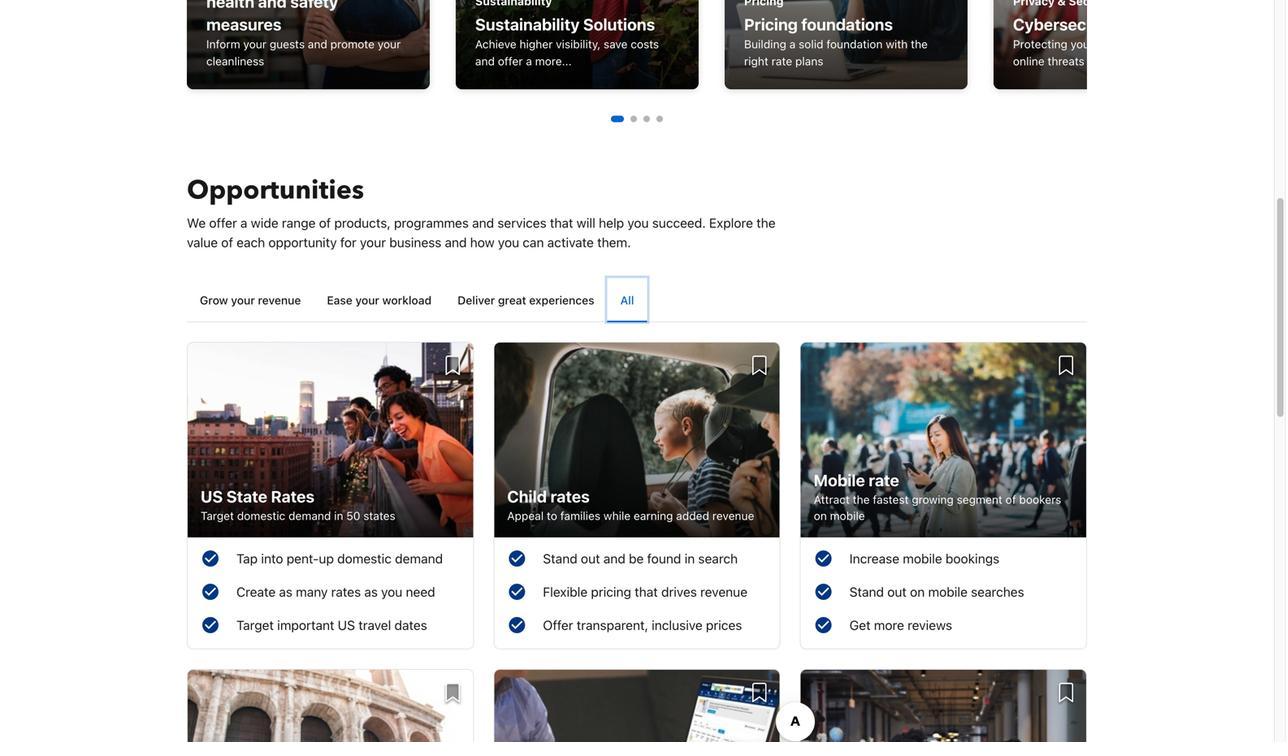 Task type: describe. For each thing, give the bounding box(es) containing it.
rate inside pricing foundations building a solid foundation with the right rate plans
[[772, 54, 792, 68]]

the inside mobile rate attract the fastest growing segment of bookers on mobile
[[853, 493, 870, 507]]

us state rates link
[[201, 487, 315, 506]]

foundation
[[827, 37, 883, 51]]

us state rates highlight image
[[188, 343, 473, 538]]

pricing
[[744, 15, 798, 34]]

the inside pricing foundations building a solid foundation with the right rate plans
[[911, 37, 928, 51]]

1 horizontal spatial of
[[319, 215, 331, 231]]

each
[[237, 235, 265, 250]]

and inside the inform your guests and promote your cleanliness
[[308, 37, 327, 51]]

workload
[[382, 294, 432, 307]]

ease your workload button
[[314, 278, 445, 322]]

stand out on mobile searches
[[850, 585, 1025, 600]]

a for opportunities
[[241, 215, 247, 231]]

them.
[[597, 235, 631, 250]]

explore
[[709, 215, 753, 231]]

mobile
[[814, 471, 865, 490]]

states
[[363, 510, 396, 523]]

and left be
[[604, 551, 626, 567]]

2 vertical spatial you
[[381, 585, 403, 600]]

child
[[507, 487, 547, 506]]

will
[[577, 215, 596, 231]]

how
[[470, 235, 495, 250]]

cybersecurity protecting your business against online threats
[[1013, 15, 1185, 68]]

pricing
[[591, 585, 631, 600]]

wide
[[251, 215, 279, 231]]

business inside "cybersecurity protecting your business against online threats"
[[1097, 37, 1143, 51]]

added
[[676, 510, 709, 523]]

deliver
[[458, 294, 495, 307]]

check circle outline image for offer transparent, inclusive prices
[[507, 616, 527, 638]]

fastest
[[873, 493, 909, 507]]

save
[[604, 37, 628, 51]]

save image for rate
[[1059, 356, 1074, 375]]

grow your revenue
[[200, 294, 301, 307]]

foundations
[[802, 15, 893, 34]]

sustainability solutions achieve higher visibility, save costs and offer a more...
[[475, 15, 659, 68]]

get more reviews
[[850, 618, 952, 633]]

while
[[604, 510, 631, 523]]

tap into pent-up domestic demand
[[236, 551, 443, 567]]

inform
[[206, 37, 240, 51]]

drives
[[662, 585, 697, 600]]

deliver great experiences button
[[445, 278, 608, 322]]

2 horizontal spatial you
[[628, 215, 649, 231]]

check circle outline image for create as many rates as you need
[[201, 583, 220, 605]]

50
[[346, 510, 360, 523]]

appeal
[[507, 510, 544, 523]]

range
[[282, 215, 316, 231]]

out for on
[[888, 585, 907, 600]]

a inside sustainability solutions achieve higher visibility, save costs and offer a more...
[[526, 54, 532, 68]]

costs
[[631, 37, 659, 51]]

mobile rate link
[[814, 471, 899, 490]]

pricing foundations building a solid foundation with the right rate plans
[[744, 15, 928, 68]]

to
[[547, 510, 557, 523]]

offer transparent, inclusive prices
[[543, 618, 742, 633]]

check circle outline image for flexible pricing that drives revenue
[[507, 583, 527, 605]]

guests
[[270, 37, 305, 51]]

revenue inside child rates appeal to families while earning added revenue
[[713, 510, 754, 523]]

2 vertical spatial mobile
[[928, 585, 968, 600]]

be
[[629, 551, 644, 567]]

pricing foundations image
[[725, 0, 968, 89]]

experiences
[[529, 294, 595, 307]]

segment
[[957, 493, 1003, 507]]

child rates appeal to families while earning added revenue
[[507, 487, 754, 523]]

programmes
[[394, 215, 469, 231]]

offer inside opportunities we offer a wide range of products, programmes and services that will help you succeed. explore the value of each opportunity for your business and how you can activate them.
[[209, 215, 237, 231]]

with
[[886, 37, 908, 51]]

inform your guests and promote your cleanliness
[[206, 37, 401, 68]]

booking.com_131021_flat_271.jpg image
[[456, 0, 699, 89]]

search
[[698, 551, 738, 567]]

check circle outline image for tap into pent-up domestic demand
[[201, 549, 220, 571]]

flexible
[[543, 585, 588, 600]]

opportunities we offer a wide range of products, programmes and services that will help you succeed. explore the value of each opportunity for your business and how you can activate them.
[[187, 173, 776, 250]]

target inside us state rates target domestic demand in 50 states
[[201, 510, 234, 523]]

child rates image
[[494, 343, 780, 538]]

child rates link
[[507, 487, 590, 506]]

check circle outline image for get more reviews
[[814, 616, 834, 638]]

deliver great experiences
[[458, 294, 595, 307]]

promote
[[331, 37, 375, 51]]

business inside opportunities we offer a wide range of products, programmes and services that will help you succeed. explore the value of each opportunity for your business and how you can activate them.
[[389, 235, 442, 250]]

stand for stand out on mobile searches
[[850, 585, 884, 600]]

ease
[[327, 294, 353, 307]]

earning
[[634, 510, 673, 523]]

opportunity
[[269, 235, 337, 250]]

a for pricing
[[790, 37, 796, 51]]

inclusive
[[652, 618, 703, 633]]

higher
[[520, 37, 553, 51]]

and inside sustainability solutions achieve higher visibility, save costs and offer a more...
[[475, 54, 495, 68]]

dates
[[395, 618, 427, 633]]

products,
[[334, 215, 391, 231]]

sustainability
[[475, 15, 580, 34]]

visibility,
[[556, 37, 601, 51]]

families
[[561, 510, 601, 523]]

attract
[[814, 493, 850, 507]]

check circle outline image for increase mobile bookings
[[814, 549, 834, 571]]

that inside opportunities we offer a wide range of products, programmes and services that will help you succeed. explore the value of each opportunity for your business and how you can activate them.
[[550, 215, 573, 231]]

check circle outline image for stand out on mobile searches
[[814, 583, 834, 605]]

1 vertical spatial mobile
[[903, 551, 942, 567]]

need
[[406, 585, 435, 600]]

important
[[277, 618, 334, 633]]

get
[[850, 618, 871, 633]]

on inside mobile rate attract the fastest growing segment of bookers on mobile
[[814, 510, 827, 523]]

transparent,
[[577, 618, 648, 633]]

rate inside mobile rate attract the fastest growing segment of bookers on mobile
[[869, 471, 899, 490]]

up
[[319, 551, 334, 567]]

protecting
[[1013, 37, 1068, 51]]

1 vertical spatial target
[[236, 618, 274, 633]]

your inside button
[[356, 294, 379, 307]]

threats
[[1048, 54, 1085, 68]]

and left how
[[445, 235, 467, 250]]

your right promote
[[378, 37, 401, 51]]

out for and
[[581, 551, 600, 567]]

create
[[236, 585, 276, 600]]

achieve
[[475, 37, 517, 51]]

check circle outline image for stand out and be found in search
[[507, 549, 527, 571]]



Task type: locate. For each thing, give the bounding box(es) containing it.
tab list
[[187, 116, 1087, 122], [187, 278, 1087, 323]]

target
[[201, 510, 234, 523], [236, 618, 274, 633]]

on down 'attract'
[[814, 510, 827, 523]]

0 vertical spatial you
[[628, 215, 649, 231]]

and up how
[[472, 215, 494, 231]]

mobile down 'attract'
[[830, 510, 865, 523]]

domestic down us state rates 'link'
[[237, 510, 285, 523]]

0 vertical spatial a
[[790, 37, 796, 51]]

stand
[[543, 551, 578, 567], [850, 585, 884, 600]]

1 horizontal spatial you
[[498, 235, 519, 250]]

a down higher
[[526, 54, 532, 68]]

of left the bookers
[[1006, 493, 1016, 507]]

the right explore
[[757, 215, 776, 231]]

demand for rates
[[289, 510, 331, 523]]

rates down tap into pent-up domestic demand
[[331, 585, 361, 600]]

mobile rate attract the fastest growing segment of bookers on mobile
[[814, 471, 1062, 523]]

out
[[581, 551, 600, 567], [888, 585, 907, 600]]

of right the range on the left of page
[[319, 215, 331, 231]]

0 vertical spatial offer
[[498, 54, 523, 68]]

domestic inside us state rates target domestic demand in 50 states
[[237, 510, 285, 523]]

save image
[[446, 356, 460, 375], [446, 683, 460, 703], [753, 683, 767, 703], [1059, 683, 1074, 703]]

0 vertical spatial domestic
[[237, 510, 285, 523]]

all
[[621, 294, 634, 307]]

revenue up prices
[[701, 585, 748, 600]]

domestic for pent-
[[337, 551, 392, 567]]

1 vertical spatial in
[[685, 551, 695, 567]]

services
[[498, 215, 547, 231]]

mobile up stand out on mobile searches
[[903, 551, 942, 567]]

mobile rates teaser image
[[801, 343, 1087, 538]]

0 horizontal spatial as
[[279, 585, 293, 600]]

the down the mobile rate link
[[853, 493, 870, 507]]

2 vertical spatial of
[[1006, 493, 1016, 507]]

you right the help
[[628, 215, 649, 231]]

0 horizontal spatial business
[[389, 235, 442, 250]]

value
[[187, 235, 218, 250]]

demand inside us state rates target domestic demand in 50 states
[[289, 510, 331, 523]]

into
[[261, 551, 283, 567]]

the inside opportunities we offer a wide range of products, programmes and services that will help you succeed. explore the value of each opportunity for your business and how you can activate them.
[[757, 215, 776, 231]]

2 save image from the left
[[1059, 356, 1074, 375]]

0 horizontal spatial stand
[[543, 551, 578, 567]]

1 horizontal spatial offer
[[498, 54, 523, 68]]

0 horizontal spatial that
[[550, 215, 573, 231]]

growing
[[912, 493, 954, 507]]

grow
[[200, 294, 228, 307]]

business down programmes
[[389, 235, 442, 250]]

1 horizontal spatial in
[[685, 551, 695, 567]]

1 horizontal spatial demand
[[395, 551, 443, 567]]

business
[[1097, 37, 1143, 51], [389, 235, 442, 250]]

your inside "cybersecurity protecting your business against online threats"
[[1071, 37, 1094, 51]]

all button
[[608, 278, 647, 322]]

2 horizontal spatial of
[[1006, 493, 1016, 507]]

1 tab list from the top
[[187, 116, 1087, 122]]

the right with
[[911, 37, 928, 51]]

domestic
[[237, 510, 285, 523], [337, 551, 392, 567]]

stand out and be found in search
[[543, 551, 738, 567]]

0 vertical spatial the
[[911, 37, 928, 51]]

0 horizontal spatial out
[[581, 551, 600, 567]]

0 vertical spatial that
[[550, 215, 573, 231]]

2 horizontal spatial the
[[911, 37, 928, 51]]

create as many rates as you need
[[236, 585, 435, 600]]

and down achieve
[[475, 54, 495, 68]]

demand down rates
[[289, 510, 331, 523]]

out up pricing
[[581, 551, 600, 567]]

0 vertical spatial rates
[[551, 487, 590, 506]]

as up travel
[[364, 585, 378, 600]]

2 horizontal spatial a
[[790, 37, 796, 51]]

ddd image
[[187, 0, 430, 89]]

us
[[201, 487, 223, 506], [338, 618, 355, 633]]

mobile inside mobile rate attract the fastest growing segment of bookers on mobile
[[830, 510, 865, 523]]

rate down building
[[772, 54, 792, 68]]

2 as from the left
[[364, 585, 378, 600]]

succeed.
[[652, 215, 706, 231]]

1 vertical spatial us
[[338, 618, 355, 633]]

a inside pricing foundations building a solid foundation with the right rate plans
[[790, 37, 796, 51]]

increase
[[850, 551, 900, 567]]

1 vertical spatial revenue
[[713, 510, 754, 523]]

save image for rates
[[753, 356, 767, 375]]

in left 50 at the bottom left of the page
[[334, 510, 343, 523]]

your down 'products,'
[[360, 235, 386, 250]]

0 horizontal spatial a
[[241, 215, 247, 231]]

1 horizontal spatial stand
[[850, 585, 884, 600]]

us inside us state rates target domestic demand in 50 states
[[201, 487, 223, 506]]

in inside us state rates target domestic demand in 50 states
[[334, 510, 343, 523]]

of inside mobile rate attract the fastest growing segment of bookers on mobile
[[1006, 493, 1016, 507]]

flexible pricing that drives revenue
[[543, 585, 748, 600]]

0 vertical spatial on
[[814, 510, 827, 523]]

target down "create"
[[236, 618, 274, 633]]

0 horizontal spatial domestic
[[237, 510, 285, 523]]

mobile up the reviews
[[928, 585, 968, 600]]

mobile
[[830, 510, 865, 523], [903, 551, 942, 567], [928, 585, 968, 600]]

0 vertical spatial rate
[[772, 54, 792, 68]]

0 vertical spatial of
[[319, 215, 331, 231]]

solid
[[799, 37, 824, 51]]

increase mobile bookings
[[850, 551, 1000, 567]]

stand up flexible
[[543, 551, 578, 567]]

stand up get in the bottom right of the page
[[850, 585, 884, 600]]

offer right "we"
[[209, 215, 237, 231]]

1 vertical spatial domestic
[[337, 551, 392, 567]]

0 horizontal spatial rate
[[772, 54, 792, 68]]

tap
[[236, 551, 258, 567]]

1 horizontal spatial target
[[236, 618, 274, 633]]

solutions
[[583, 15, 655, 34]]

1 vertical spatial of
[[221, 235, 233, 250]]

rates up families
[[551, 487, 590, 506]]

0 vertical spatial out
[[581, 551, 600, 567]]

offer inside sustainability solutions achieve higher visibility, save costs and offer a more...
[[498, 54, 523, 68]]

right
[[744, 54, 769, 68]]

that left drives
[[635, 585, 658, 600]]

frrf image
[[994, 0, 1237, 89]]

building
[[744, 37, 787, 51]]

revenue right added
[[713, 510, 754, 523]]

more
[[874, 618, 904, 633]]

online
[[1013, 54, 1045, 68]]

found
[[647, 551, 681, 567]]

0 horizontal spatial in
[[334, 510, 343, 523]]

rates inside child rates appeal to families while earning added revenue
[[551, 487, 590, 506]]

1 vertical spatial on
[[910, 585, 925, 600]]

2 tab list from the top
[[187, 278, 1087, 323]]

1 vertical spatial out
[[888, 585, 907, 600]]

target important us travel dates
[[236, 618, 427, 633]]

0 horizontal spatial the
[[757, 215, 776, 231]]

0 horizontal spatial rates
[[331, 585, 361, 600]]

reviews
[[908, 618, 952, 633]]

0 vertical spatial stand
[[543, 551, 578, 567]]

0 horizontal spatial demand
[[289, 510, 331, 523]]

bookings
[[946, 551, 1000, 567]]

1 vertical spatial offer
[[209, 215, 237, 231]]

1 horizontal spatial us
[[338, 618, 355, 633]]

your
[[243, 37, 267, 51], [378, 37, 401, 51], [1071, 37, 1094, 51], [360, 235, 386, 250], [231, 294, 255, 307], [356, 294, 379, 307]]

pent-
[[287, 551, 319, 567]]

0 horizontal spatial target
[[201, 510, 234, 523]]

help
[[599, 215, 624, 231]]

revenue inside "button"
[[258, 294, 301, 307]]

against
[[1147, 37, 1185, 51]]

0 vertical spatial in
[[334, 510, 343, 523]]

check circle outline image for target important us travel dates
[[201, 616, 220, 638]]

1 vertical spatial stand
[[850, 585, 884, 600]]

your up cleanliness
[[243, 37, 267, 51]]

state
[[227, 487, 267, 506]]

your inside "button"
[[231, 294, 255, 307]]

on
[[814, 510, 827, 523], [910, 585, 925, 600]]

0 vertical spatial business
[[1097, 37, 1143, 51]]

rate
[[772, 54, 792, 68], [869, 471, 899, 490]]

plans
[[796, 54, 824, 68]]

travel
[[359, 618, 391, 633]]

0 horizontal spatial of
[[221, 235, 233, 250]]

business left against
[[1097, 37, 1143, 51]]

tab list down them.
[[187, 278, 1087, 323]]

1 save image from the left
[[753, 356, 767, 375]]

a left the solid
[[790, 37, 796, 51]]

offer
[[543, 618, 573, 633]]

offer down achieve
[[498, 54, 523, 68]]

ease your workload
[[327, 294, 432, 307]]

demand for pent-
[[395, 551, 443, 567]]

1 vertical spatial rates
[[331, 585, 361, 600]]

domestic right 'up'
[[337, 551, 392, 567]]

a
[[790, 37, 796, 51], [526, 54, 532, 68], [241, 215, 247, 231]]

and right guests
[[308, 37, 327, 51]]

your right the ease
[[356, 294, 379, 307]]

you left 'need'
[[381, 585, 403, 600]]

of left each at the top
[[221, 235, 233, 250]]

us left state
[[201, 487, 223, 506]]

in
[[334, 510, 343, 523], [685, 551, 695, 567]]

tab list containing grow your revenue
[[187, 278, 1087, 323]]

1 horizontal spatial a
[[526, 54, 532, 68]]

for
[[340, 235, 357, 250]]

us left travel
[[338, 618, 355, 633]]

0 vertical spatial tab list
[[187, 116, 1087, 122]]

1 horizontal spatial rates
[[551, 487, 590, 506]]

revenue
[[258, 294, 301, 307], [713, 510, 754, 523], [701, 585, 748, 600]]

2 vertical spatial the
[[853, 493, 870, 507]]

1 horizontal spatial business
[[1097, 37, 1143, 51]]

1 vertical spatial a
[[526, 54, 532, 68]]

1 vertical spatial that
[[635, 585, 658, 600]]

0 horizontal spatial offer
[[209, 215, 237, 231]]

2 vertical spatial a
[[241, 215, 247, 231]]

your right grow
[[231, 294, 255, 307]]

many
[[296, 585, 328, 600]]

rate up fastest
[[869, 471, 899, 490]]

out up get more reviews
[[888, 585, 907, 600]]

0 horizontal spatial save image
[[753, 356, 767, 375]]

demand up 'need'
[[395, 551, 443, 567]]

that
[[550, 215, 573, 231], [635, 585, 658, 600]]

1 vertical spatial business
[[389, 235, 442, 250]]

1 horizontal spatial domestic
[[337, 551, 392, 567]]

1 horizontal spatial save image
[[1059, 356, 1074, 375]]

0 vertical spatial target
[[201, 510, 234, 523]]

you
[[628, 215, 649, 231], [498, 235, 519, 250], [381, 585, 403, 600]]

as left many
[[279, 585, 293, 600]]

1 horizontal spatial that
[[635, 585, 658, 600]]

great
[[498, 294, 526, 307]]

demand
[[289, 510, 331, 523], [395, 551, 443, 567]]

revenue left the ease
[[258, 294, 301, 307]]

1 horizontal spatial the
[[853, 493, 870, 507]]

your inside opportunities we offer a wide range of products, programmes and services that will help you succeed. explore the value of each opportunity for your business and how you can activate them.
[[360, 235, 386, 250]]

1 vertical spatial tab list
[[187, 278, 1087, 323]]

1 vertical spatial the
[[757, 215, 776, 231]]

check circle outline image
[[814, 549, 834, 571], [201, 583, 220, 605], [507, 583, 527, 605], [201, 616, 220, 638]]

more...
[[535, 54, 572, 68]]

rates
[[271, 487, 315, 506]]

1 horizontal spatial rate
[[869, 471, 899, 490]]

domestic for rates
[[237, 510, 285, 523]]

can activate
[[523, 235, 594, 250]]

a up each at the top
[[241, 215, 247, 231]]

0 vertical spatial us
[[201, 487, 223, 506]]

1 horizontal spatial on
[[910, 585, 925, 600]]

on down increase mobile bookings
[[910, 585, 925, 600]]

searches
[[971, 585, 1025, 600]]

0 vertical spatial demand
[[289, 510, 331, 523]]

tab list down costs
[[187, 116, 1087, 122]]

cleanliness
[[206, 54, 264, 68]]

0 horizontal spatial on
[[814, 510, 827, 523]]

a inside opportunities we offer a wide range of products, programmes and services that will help you succeed. explore the value of each opportunity for your business and how you can activate them.
[[241, 215, 247, 231]]

1 vertical spatial rate
[[869, 471, 899, 490]]

that up can activate
[[550, 215, 573, 231]]

stand for stand out and be found in search
[[543, 551, 578, 567]]

1 as from the left
[[279, 585, 293, 600]]

prices
[[706, 618, 742, 633]]

0 vertical spatial mobile
[[830, 510, 865, 523]]

you down services
[[498, 235, 519, 250]]

1 vertical spatial demand
[[395, 551, 443, 567]]

1 horizontal spatial out
[[888, 585, 907, 600]]

bookers
[[1019, 493, 1062, 507]]

your up threats
[[1071, 37, 1094, 51]]

check circle outline image
[[201, 549, 220, 571], [507, 549, 527, 571], [814, 583, 834, 605], [507, 616, 527, 638], [814, 616, 834, 638]]

1 horizontal spatial as
[[364, 585, 378, 600]]

opportunities
[[187, 173, 364, 208]]

and
[[308, 37, 327, 51], [475, 54, 495, 68], [472, 215, 494, 231], [445, 235, 467, 250], [604, 551, 626, 567]]

0 vertical spatial revenue
[[258, 294, 301, 307]]

0 horizontal spatial us
[[201, 487, 223, 506]]

1 vertical spatial you
[[498, 235, 519, 250]]

save image
[[753, 356, 767, 375], [1059, 356, 1074, 375]]

we
[[187, 215, 206, 231]]

0 horizontal spatial you
[[381, 585, 403, 600]]

in right found
[[685, 551, 695, 567]]

2 vertical spatial revenue
[[701, 585, 748, 600]]

target down state
[[201, 510, 234, 523]]



Task type: vqa. For each thing, say whether or not it's contained in the screenshot.


